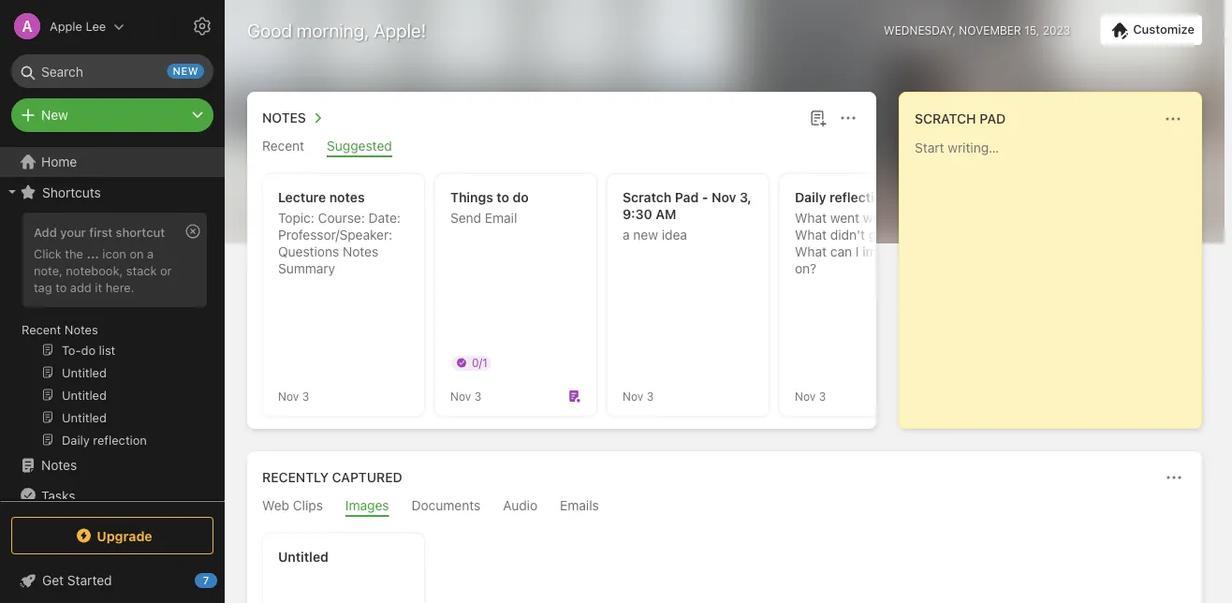 Task type: locate. For each thing, give the bounding box(es) containing it.
improve
[[863, 244, 911, 259]]

shortcuts button
[[0, 177, 216, 207]]

1 what from the top
[[795, 210, 827, 226]]

a down 9:30
[[623, 227, 630, 243]]

3 nov 3 from the left
[[623, 390, 654, 403]]

1 vertical spatial scratch
[[623, 190, 672, 205]]

2 what from the top
[[795, 227, 827, 243]]

can
[[830, 244, 852, 259]]

new inside the scratch pad - nov 3, 9:30 am a new idea
[[633, 227, 658, 243]]

apple!
[[373, 19, 426, 41]]

wednesday, november 15, 2023
[[884, 23, 1071, 37]]

emails
[[560, 498, 599, 513]]

icon
[[102, 246, 126, 260]]

to right tag
[[55, 280, 67, 294]]

1 tab list from the top
[[251, 138, 873, 157]]

web clips
[[262, 498, 323, 513]]

pad inside the scratch pad - nov 3, 9:30 am a new idea
[[675, 190, 699, 205]]

scratch inside the scratch pad - nov 3, 9:30 am a new idea
[[623, 190, 672, 205]]

web
[[262, 498, 289, 513]]

1 horizontal spatial scratch
[[915, 111, 976, 126]]

date:
[[368, 210, 401, 226]]

the
[[65, 246, 83, 260]]

new down 9:30
[[633, 227, 658, 243]]

customize button
[[1100, 15, 1202, 45]]

click the ...
[[34, 246, 99, 260]]

upgrade
[[97, 528, 152, 543]]

pad for scratch pad - nov 3, 9:30 am a new idea
[[675, 190, 699, 205]]

first
[[89, 225, 113, 239]]

to inside icon on a note, notebook, stack or tag to add it here.
[[55, 280, 67, 294]]

daily reflection what went well? what didn't go well? what can i improve on?
[[795, 190, 918, 276]]

notes up the recent tab
[[262, 110, 306, 125]]

15,
[[1025, 23, 1040, 37]]

web clips tab
[[262, 498, 323, 517]]

2 vertical spatial what
[[795, 244, 827, 259]]

0 vertical spatial recent
[[262, 138, 304, 154]]

pad left -
[[675, 190, 699, 205]]

0 vertical spatial what
[[795, 210, 827, 226]]

do
[[513, 190, 529, 205]]

went
[[830, 210, 860, 226]]

tree containing home
[[0, 147, 225, 603]]

pad
[[980, 111, 1006, 126], [675, 190, 699, 205]]

on?
[[795, 261, 817, 276]]

apple lee
[[50, 19, 106, 33]]

to left 'do'
[[497, 190, 509, 205]]

topic:
[[278, 210, 315, 226]]

apple
[[50, 19, 82, 33]]

notes down professor/speaker:
[[343, 244, 378, 259]]

what
[[795, 210, 827, 226], [795, 227, 827, 243], [795, 244, 827, 259]]

3 3 from the left
[[647, 390, 654, 403]]

to
[[497, 190, 509, 205], [55, 280, 67, 294]]

pad down november
[[980, 111, 1006, 126]]

scratch
[[915, 111, 976, 126], [623, 190, 672, 205]]

1 vertical spatial what
[[795, 227, 827, 243]]

notes inside lecture notes topic: course: date: professor/speaker: questions notes summary
[[343, 244, 378, 259]]

4 nov 3 from the left
[[795, 390, 826, 403]]

1 horizontal spatial pad
[[980, 111, 1006, 126]]

tree
[[0, 147, 225, 603]]

nov for scratch pad - nov 3, 9:30 am a new idea
[[623, 390, 644, 403]]

0 vertical spatial tab list
[[251, 138, 873, 157]]

it
[[95, 280, 102, 294]]

nov inside the scratch pad - nov 3, 9:30 am a new idea
[[712, 190, 736, 205]]

1 horizontal spatial to
[[497, 190, 509, 205]]

documents
[[412, 498, 481, 513]]

untitled
[[278, 549, 329, 565]]

3 for topic: course: date: professor/speaker: questions notes summary
[[302, 390, 309, 403]]

1 nov 3 from the left
[[278, 390, 309, 403]]

well?
[[863, 210, 893, 226], [888, 227, 918, 243]]

recent inside group
[[22, 322, 61, 336]]

home link
[[0, 147, 225, 177]]

1 vertical spatial a
[[147, 246, 154, 260]]

notes
[[329, 190, 365, 205]]

notebook,
[[66, 263, 123, 277]]

send
[[450, 210, 481, 226]]

a inside icon on a note, notebook, stack or tag to add it here.
[[147, 246, 154, 260]]

0 vertical spatial well?
[[863, 210, 893, 226]]

4 3 from the left
[[819, 390, 826, 403]]

well? up improve at the right top of the page
[[888, 227, 918, 243]]

1 horizontal spatial a
[[623, 227, 630, 243]]

a
[[623, 227, 630, 243], [147, 246, 154, 260]]

group inside tree
[[0, 207, 216, 458]]

1 vertical spatial pad
[[675, 190, 699, 205]]

2 tab list from the top
[[251, 498, 1199, 517]]

more actions field for recently captured
[[1161, 464, 1187, 491]]

tag
[[34, 280, 52, 294]]

recent down tag
[[22, 322, 61, 336]]

1 vertical spatial recent
[[22, 322, 61, 336]]

9:30
[[623, 206, 652, 222]]

add your first shortcut
[[34, 225, 165, 239]]

icon on a note, notebook, stack or tag to add it here.
[[34, 246, 172, 294]]

0 vertical spatial scratch
[[915, 111, 976, 126]]

tab list containing recent
[[251, 138, 873, 157]]

1 vertical spatial well?
[[888, 227, 918, 243]]

a right on
[[147, 246, 154, 260]]

0 vertical spatial new
[[173, 65, 199, 77]]

0 vertical spatial to
[[497, 190, 509, 205]]

tab list
[[251, 138, 873, 157], [251, 498, 1199, 517]]

recent down the notes button
[[262, 138, 304, 154]]

1 vertical spatial tab list
[[251, 498, 1199, 517]]

nov 3 for scratch pad - nov 3, 9:30 am a new idea
[[623, 390, 654, 403]]

0 horizontal spatial recent
[[22, 322, 61, 336]]

3
[[302, 390, 309, 403], [474, 390, 481, 403], [647, 390, 654, 403], [819, 390, 826, 403]]

nov 3
[[278, 390, 309, 403], [450, 390, 481, 403], [623, 390, 654, 403], [795, 390, 826, 403]]

More actions field
[[835, 105, 861, 131], [1160, 106, 1186, 132], [1161, 464, 1187, 491]]

audio tab
[[503, 498, 538, 517]]

scratch inside button
[[915, 111, 976, 126]]

things to do send email
[[450, 190, 529, 226]]

tab list for notes
[[251, 138, 873, 157]]

0 horizontal spatial pad
[[675, 190, 699, 205]]

new
[[41, 107, 68, 123]]

click
[[34, 246, 62, 260]]

group
[[0, 207, 216, 458]]

recently captured button
[[258, 466, 402, 489]]

1 horizontal spatial new
[[633, 227, 658, 243]]

course:
[[318, 210, 365, 226]]

scratch down wednesday,
[[915, 111, 976, 126]]

settings image
[[191, 15, 213, 37]]

wednesday,
[[884, 23, 956, 37]]

0 vertical spatial a
[[623, 227, 630, 243]]

nov
[[712, 190, 736, 205], [278, 390, 299, 403], [450, 390, 471, 403], [623, 390, 644, 403], [795, 390, 816, 403]]

emails tab
[[560, 498, 599, 517]]

2 nov 3 from the left
[[450, 390, 481, 403]]

notes
[[262, 110, 306, 125], [343, 244, 378, 259], [64, 322, 98, 336], [41, 457, 77, 473]]

pad inside button
[[980, 111, 1006, 126]]

well? up go
[[863, 210, 893, 226]]

0 horizontal spatial scratch
[[623, 190, 672, 205]]

0 horizontal spatial to
[[55, 280, 67, 294]]

more actions image for recently captured
[[1163, 466, 1185, 489]]

recent
[[262, 138, 304, 154], [22, 322, 61, 336]]

professor/speaker:
[[278, 227, 393, 243]]

1 horizontal spatial recent
[[262, 138, 304, 154]]

notes inside button
[[262, 110, 306, 125]]

tab list containing web clips
[[251, 498, 1199, 517]]

0 vertical spatial pad
[[980, 111, 1006, 126]]

group containing add your first shortcut
[[0, 207, 216, 458]]

more actions image
[[837, 107, 860, 129], [1162, 108, 1185, 130], [1163, 466, 1185, 489]]

0 horizontal spatial new
[[173, 65, 199, 77]]

new
[[173, 65, 199, 77], [633, 227, 658, 243]]

a inside the scratch pad - nov 3, 9:30 am a new idea
[[623, 227, 630, 243]]

new inside new search box
[[173, 65, 199, 77]]

1 3 from the left
[[302, 390, 309, 403]]

1 vertical spatial new
[[633, 227, 658, 243]]

1 vertical spatial to
[[55, 280, 67, 294]]

new down settings icon
[[173, 65, 199, 77]]

clips
[[293, 498, 323, 513]]

notes up tasks
[[41, 457, 77, 473]]

scratch up 9:30
[[623, 190, 672, 205]]

0 horizontal spatial a
[[147, 246, 154, 260]]

scratch pad
[[915, 111, 1006, 126]]



Task type: vqa. For each thing, say whether or not it's contained in the screenshot.
TAB
no



Task type: describe. For each thing, give the bounding box(es) containing it.
didn't
[[830, 227, 865, 243]]

new button
[[11, 98, 213, 132]]

email
[[485, 210, 517, 226]]

scratch for scratch pad
[[915, 111, 976, 126]]

nov for lecture notes topic: course: date: professor/speaker: questions notes summary
[[278, 390, 299, 403]]

scratch pad button
[[911, 108, 1006, 130]]

here.
[[106, 280, 134, 294]]

suggested tab panel
[[247, 157, 1232, 429]]

started
[[67, 573, 112, 588]]

tasks button
[[0, 480, 216, 510]]

nov for daily reflection what went well? what didn't go well? what can i improve on?
[[795, 390, 816, 403]]

get
[[42, 573, 64, 588]]

suggested tab
[[327, 138, 392, 157]]

shortcuts
[[42, 184, 101, 200]]

Search text field
[[24, 54, 200, 88]]

nov 3 for lecture notes topic: course: date: professor/speaker: questions notes summary
[[278, 390, 309, 403]]

november
[[959, 23, 1021, 37]]

idea
[[662, 227, 687, 243]]

documents tab
[[412, 498, 481, 517]]

morning,
[[297, 19, 369, 41]]

go
[[869, 227, 884, 243]]

upgrade button
[[11, 517, 213, 554]]

tasks
[[41, 488, 75, 503]]

add
[[34, 225, 57, 239]]

good
[[247, 19, 292, 41]]

get started
[[42, 573, 112, 588]]

things
[[450, 190, 493, 205]]

3 for a new idea
[[647, 390, 654, 403]]

stack
[[126, 263, 157, 277]]

click to collapse image
[[218, 568, 232, 591]]

reflection
[[830, 190, 890, 205]]

0/1
[[472, 356, 488, 369]]

notes link
[[0, 450, 216, 480]]

2 3 from the left
[[474, 390, 481, 403]]

recently captured
[[262, 470, 402, 485]]

on
[[130, 246, 144, 260]]

3,
[[740, 190, 752, 205]]

images
[[345, 498, 389, 513]]

customize
[[1133, 22, 1195, 36]]

recent for recent
[[262, 138, 304, 154]]

or
[[160, 263, 172, 277]]

nov 3 for daily reflection what went well? what didn't go well? what can i improve on?
[[795, 390, 826, 403]]

am
[[656, 206, 676, 222]]

home
[[41, 154, 77, 169]]

3 what from the top
[[795, 244, 827, 259]]

recent for recent notes
[[22, 322, 61, 336]]

images tab panel
[[247, 517, 1202, 603]]

3 for what went well? what didn't go well? what can i improve on?
[[819, 390, 826, 403]]

lecture notes topic: course: date: professor/speaker: questions notes summary
[[278, 190, 401, 276]]

suggested
[[327, 138, 392, 154]]

Account field
[[0, 7, 125, 45]]

...
[[87, 246, 99, 260]]

untitled button
[[263, 534, 424, 603]]

audio
[[503, 498, 538, 513]]

Start writing… text field
[[915, 140, 1200, 413]]

scratch pad - nov 3, 9:30 am a new idea
[[623, 190, 752, 243]]

good morning, apple!
[[247, 19, 426, 41]]

recent tab
[[262, 138, 304, 157]]

7
[[203, 574, 209, 587]]

i
[[856, 244, 859, 259]]

summary
[[278, 261, 335, 276]]

-
[[702, 190, 708, 205]]

your
[[60, 225, 86, 239]]

daily
[[795, 190, 826, 205]]

captured
[[332, 470, 402, 485]]

note,
[[34, 263, 63, 277]]

tab list for recently captured
[[251, 498, 1199, 517]]

recently
[[262, 470, 329, 485]]

more actions image for scratch pad
[[1162, 108, 1185, 130]]

recent notes
[[22, 322, 98, 336]]

notes button
[[258, 107, 329, 129]]

2023
[[1043, 23, 1071, 37]]

notes down add
[[64, 322, 98, 336]]

shortcut
[[116, 225, 165, 239]]

scratch for scratch pad - nov 3, 9:30 am a new idea
[[623, 190, 672, 205]]

images tab
[[345, 498, 389, 517]]

Help and Learning task checklist field
[[0, 566, 225, 596]]

add
[[70, 280, 92, 294]]

to inside 'things to do send email'
[[497, 190, 509, 205]]

pad for scratch pad
[[980, 111, 1006, 126]]

new search field
[[24, 54, 204, 88]]

lecture
[[278, 190, 326, 205]]

lee
[[86, 19, 106, 33]]

more actions field for scratch pad
[[1160, 106, 1186, 132]]

questions
[[278, 244, 339, 259]]



